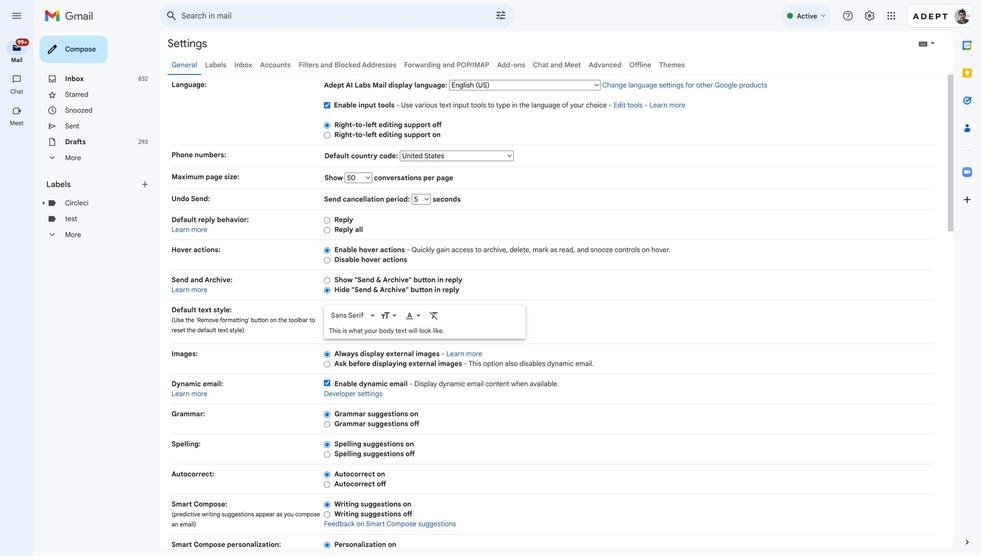 Task type: locate. For each thing, give the bounding box(es) containing it.
None radio
[[324, 132, 331, 139], [324, 227, 331, 234], [324, 247, 331, 254], [324, 277, 331, 284], [324, 287, 331, 294], [324, 411, 331, 418], [324, 441, 331, 448], [324, 451, 331, 458], [324, 471, 331, 479], [324, 501, 331, 509], [324, 511, 331, 518], [324, 132, 331, 139], [324, 227, 331, 234], [324, 247, 331, 254], [324, 277, 331, 284], [324, 287, 331, 294], [324, 411, 331, 418], [324, 441, 331, 448], [324, 451, 331, 458], [324, 471, 331, 479], [324, 501, 331, 509], [324, 511, 331, 518]]

search in mail image
[[163, 7, 181, 25]]

settings image
[[864, 10, 876, 22]]

select input tool image
[[930, 40, 936, 47]]

None checkbox
[[324, 100, 331, 110], [324, 380, 331, 386], [324, 100, 331, 110], [324, 380, 331, 386]]

navigation
[[0, 32, 35, 556]]

heading
[[0, 56, 34, 64], [0, 88, 34, 96], [0, 119, 34, 127], [46, 180, 140, 189]]

None radio
[[324, 122, 331, 129], [324, 217, 331, 224], [324, 257, 331, 264], [324, 351, 331, 358], [324, 361, 331, 368], [324, 421, 331, 428], [324, 481, 331, 488], [324, 542, 331, 549], [324, 122, 331, 129], [324, 217, 331, 224], [324, 257, 331, 264], [324, 351, 331, 358], [324, 361, 331, 368], [324, 421, 331, 428], [324, 481, 331, 488], [324, 542, 331, 549]]

support image
[[842, 10, 854, 22]]

0 horizontal spatial tab list
[[160, 55, 946, 75]]

remove formatting ‪(⌘\)‬ image
[[429, 311, 439, 320]]

advanced search options image
[[491, 5, 511, 25]]

Search in mail search field
[[160, 4, 515, 28]]

option
[[329, 311, 369, 320]]

tab list
[[954, 32, 981, 521], [160, 55, 946, 75]]



Task type: vqa. For each thing, say whether or not it's contained in the screenshot.
NAVIGATION
yes



Task type: describe. For each thing, give the bounding box(es) containing it.
1 horizontal spatial tab list
[[954, 32, 981, 521]]

Search in mail text field
[[181, 11, 468, 21]]

main menu image
[[11, 10, 23, 22]]

option inside formatting options toolbar
[[329, 311, 369, 320]]

gmail image
[[44, 6, 98, 26]]

formatting options toolbar
[[327, 306, 523, 324]]



